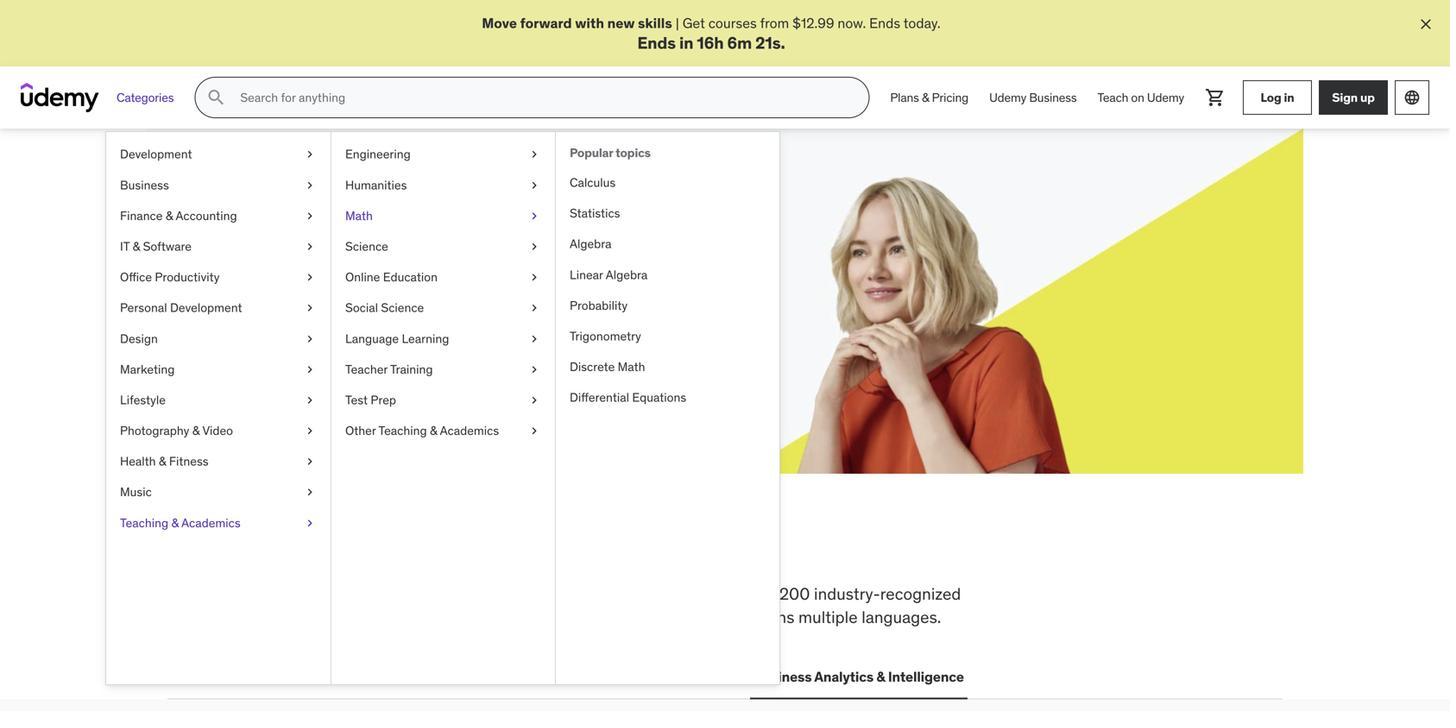 Task type: vqa. For each thing, say whether or not it's contained in the screenshot.
Health & Fitness
yes



Task type: locate. For each thing, give the bounding box(es) containing it.
& up office
[[133, 239, 140, 254]]

one
[[583, 527, 645, 572]]

xsmall image inside marketing link
[[303, 361, 317, 378]]

office productivity link
[[106, 262, 331, 293]]

0 vertical spatial science
[[345, 239, 388, 254]]

education
[[383, 269, 438, 285]]

1 horizontal spatial today.
[[903, 14, 941, 32]]

skills up supports
[[369, 584, 406, 604]]

xsmall image inside math link
[[527, 207, 541, 224]]

xsmall image inside humanities link
[[527, 177, 541, 194]]

2 vertical spatial business
[[753, 668, 812, 686]]

language
[[345, 331, 399, 346]]

data
[[525, 668, 555, 686]]

over
[[744, 584, 775, 604]]

xsmall image inside lifestyle "link"
[[303, 392, 317, 409]]

close image
[[1417, 16, 1434, 33]]

1 vertical spatial in
[[1284, 90, 1294, 105]]

& left video
[[192, 423, 200, 438]]

2 horizontal spatial in
[[1284, 90, 1294, 105]]

2 vertical spatial for
[[720, 584, 740, 604]]

& down test prep link
[[430, 423, 437, 438]]

xsmall image inside finance & accounting link
[[303, 207, 317, 224]]

0 vertical spatial business
[[1029, 90, 1077, 105]]

test
[[345, 392, 368, 408]]

health
[[120, 454, 156, 469]]

social science link
[[331, 293, 555, 323]]

and
[[720, 607, 747, 627]]

business inside button
[[753, 668, 812, 686]]

& right analytics in the bottom right of the page
[[876, 668, 885, 686]]

2 horizontal spatial for
[[720, 584, 740, 604]]

need
[[454, 527, 537, 572]]

& inside health & fitness link
[[159, 454, 166, 469]]

0 horizontal spatial with
[[367, 247, 393, 264]]

with inside move forward with new skills | get courses from $12.99 now. ends today. ends in 16h 6m 21s .
[[575, 14, 604, 32]]

business left teach
[[1029, 90, 1077, 105]]

it certifications
[[310, 668, 412, 686]]

xsmall image inside teacher training link
[[527, 361, 541, 378]]

it inside button
[[310, 668, 322, 686]]

ends
[[308, 266, 338, 284]]

|
[[676, 14, 679, 32]]

up
[[1360, 90, 1375, 105]]

1 udemy from the left
[[989, 90, 1026, 105]]

0 vertical spatial your
[[358, 204, 420, 240]]

& for fitness
[[159, 454, 166, 469]]

1 vertical spatial science
[[381, 300, 424, 316]]

ends right now.
[[869, 14, 900, 32]]

0 horizontal spatial udemy
[[989, 90, 1026, 105]]

1 vertical spatial business
[[120, 177, 169, 193]]

udemy right pricing
[[989, 90, 1026, 105]]

with left "a"
[[367, 247, 393, 264]]

in inside move forward with new skills | get courses from $12.99 now. ends today. ends in 16h 6m 21s .
[[679, 32, 693, 53]]

statistics link
[[556, 198, 779, 229]]

2 vertical spatial science
[[558, 668, 609, 686]]

today. right now.
[[903, 14, 941, 32]]

skills inside move forward with new skills | get courses from $12.99 now. ends today. ends in 16h 6m 21s .
[[638, 14, 672, 32]]

xsmall image inside the design link
[[303, 330, 317, 347]]

teaching inside other teaching & academics link
[[378, 423, 427, 438]]

math inside discrete math link
[[618, 359, 645, 375]]

including
[[551, 584, 618, 604]]

teaching down music
[[120, 515, 168, 531]]

as left little
[[472, 247, 486, 264]]

for up 'potential'
[[312, 204, 352, 240]]

science up online
[[345, 239, 388, 254]]

skills up workplace
[[286, 527, 379, 572]]

development
[[120, 146, 192, 162], [170, 300, 242, 316], [203, 668, 289, 686]]

data science
[[525, 668, 609, 686]]

0 vertical spatial math
[[345, 208, 373, 223]]

development down office productivity link
[[170, 300, 242, 316]]

sign up link
[[1319, 80, 1388, 115]]

math inside math link
[[345, 208, 373, 223]]

200
[[779, 584, 810, 604]]

today.
[[903, 14, 941, 32], [341, 266, 378, 284]]

business up finance
[[120, 177, 169, 193]]

with
[[575, 14, 604, 32], [367, 247, 393, 264]]

academics down music link
[[181, 515, 241, 531]]

your up "a"
[[358, 204, 420, 240]]

for for workplace
[[720, 584, 740, 604]]

0 horizontal spatial in
[[543, 527, 577, 572]]

teacher training link
[[331, 354, 555, 385]]

& inside business analytics & intelligence button
[[876, 668, 885, 686]]

& inside other teaching & academics link
[[430, 423, 437, 438]]

1 vertical spatial with
[[367, 247, 393, 264]]

engineering link
[[331, 139, 555, 170]]

1 horizontal spatial with
[[575, 14, 604, 32]]

development for web
[[203, 668, 289, 686]]

1 horizontal spatial teaching
[[378, 423, 427, 438]]

& inside finance & accounting link
[[166, 208, 173, 223]]

xsmall image inside teaching & academics link
[[303, 515, 317, 532]]

in right log
[[1284, 90, 1294, 105]]

technical
[[428, 584, 495, 604]]

log
[[1261, 90, 1281, 105]]

xsmall image inside science link
[[527, 238, 541, 255]]

teaching down prep
[[378, 423, 427, 438]]

1 horizontal spatial academics
[[440, 423, 499, 438]]

1 vertical spatial teaching
[[120, 515, 168, 531]]

1 horizontal spatial for
[[452, 247, 469, 264]]

science up the language learning on the top of the page
[[381, 300, 424, 316]]

ends down |
[[637, 32, 676, 53]]

it & software link
[[106, 231, 331, 262]]

science inside "button"
[[558, 668, 609, 686]]

prep
[[371, 392, 396, 408]]

1 vertical spatial algebra
[[606, 267, 648, 282]]

0 horizontal spatial academics
[[181, 515, 241, 531]]

as
[[472, 247, 486, 264], [521, 247, 535, 264]]

1 vertical spatial for
[[452, 247, 469, 264]]

it left certifications
[[310, 668, 322, 686]]

academics
[[440, 423, 499, 438], [181, 515, 241, 531]]

xsmall image for personal development
[[303, 300, 317, 317]]

& for software
[[133, 239, 140, 254]]

1 horizontal spatial business
[[753, 668, 812, 686]]

1 vertical spatial today.
[[341, 266, 378, 284]]

web development
[[171, 668, 289, 686]]

& for pricing
[[922, 90, 929, 105]]

algebra up linear
[[570, 236, 612, 252]]

xsmall image for office productivity
[[303, 269, 317, 286]]

0 vertical spatial algebra
[[570, 236, 612, 252]]

leadership
[[433, 668, 504, 686]]

xsmall image
[[303, 177, 317, 194], [303, 207, 317, 224], [303, 269, 317, 286], [527, 269, 541, 286], [527, 330, 541, 347], [303, 361, 317, 378], [527, 361, 541, 378], [303, 392, 317, 409], [303, 423, 317, 439], [527, 423, 541, 439], [303, 453, 317, 470], [303, 515, 317, 532]]

science right data at the left of page
[[558, 668, 609, 686]]

language learning
[[345, 331, 449, 346]]

move forward with new skills | get courses from $12.99 now. ends today. ends in 16h 6m 21s .
[[482, 14, 941, 53]]

development down categories dropdown button
[[120, 146, 192, 162]]

2 vertical spatial in
[[543, 527, 577, 572]]

it for it & software
[[120, 239, 130, 254]]

with inside skills for your future expand your potential with a course for as little as $12.99. sale ends today.
[[367, 247, 393, 264]]

industry-
[[814, 584, 880, 604]]

0 horizontal spatial business
[[120, 177, 169, 193]]

0 vertical spatial today.
[[903, 14, 941, 32]]

0 vertical spatial in
[[679, 32, 693, 53]]

topics,
[[499, 584, 547, 604]]

productivity
[[155, 269, 220, 285]]

xsmall image inside personal development link
[[303, 300, 317, 317]]

0 horizontal spatial today.
[[341, 266, 378, 284]]

$12.99
[[792, 14, 834, 32]]

xsmall image inside language learning 'link'
[[527, 330, 541, 347]]

xsmall image inside development link
[[303, 146, 317, 163]]

categories button
[[106, 77, 184, 118]]

music link
[[106, 477, 331, 508]]

in down the get
[[679, 32, 693, 53]]

social
[[345, 300, 378, 316]]

0 vertical spatial with
[[575, 14, 604, 32]]

& inside the photography & video link
[[192, 423, 200, 438]]

popular topics
[[570, 145, 651, 161]]

pricing
[[932, 90, 968, 105]]

academics down test prep link
[[440, 423, 499, 438]]

ends
[[869, 14, 900, 32], [637, 32, 676, 53]]

1 vertical spatial math
[[618, 359, 645, 375]]

1 horizontal spatial as
[[521, 247, 535, 264]]

certifications,
[[167, 607, 267, 627]]

development
[[620, 607, 716, 627]]

languages.
[[862, 607, 941, 627]]

linear algebra link
[[556, 260, 779, 290]]

& inside plans & pricing link
[[922, 90, 929, 105]]

sale
[[278, 266, 305, 284]]

xsmall image for test prep
[[527, 392, 541, 409]]

1 vertical spatial development
[[170, 300, 242, 316]]

math down humanities
[[345, 208, 373, 223]]

it up office
[[120, 239, 130, 254]]

0 horizontal spatial for
[[312, 204, 352, 240]]

xsmall image inside music link
[[303, 484, 317, 501]]

.
[[781, 32, 785, 53]]

2 as from the left
[[521, 247, 535, 264]]

science
[[345, 239, 388, 254], [381, 300, 424, 316], [558, 668, 609, 686]]

1 horizontal spatial math
[[618, 359, 645, 375]]

skills
[[638, 14, 672, 32], [286, 527, 379, 572], [369, 584, 406, 604]]

you
[[386, 527, 447, 572]]

math up differential equations
[[618, 359, 645, 375]]

expand
[[230, 247, 276, 264]]

business link
[[106, 170, 331, 201]]

0 horizontal spatial ends
[[637, 32, 676, 53]]

science for social
[[381, 300, 424, 316]]

your up sale
[[279, 247, 306, 264]]

office
[[120, 269, 152, 285]]

courses
[[708, 14, 757, 32]]

marketing
[[120, 362, 175, 377]]

xsmall image for health & fitness
[[303, 453, 317, 470]]

1 horizontal spatial udemy
[[1147, 90, 1184, 105]]

for right course
[[452, 247, 469, 264]]

log in
[[1261, 90, 1294, 105]]

udemy right on
[[1147, 90, 1184, 105]]

& right finance
[[166, 208, 173, 223]]

xsmall image inside business link
[[303, 177, 317, 194]]

2 vertical spatial development
[[203, 668, 289, 686]]

udemy business link
[[979, 77, 1087, 118]]

1 vertical spatial it
[[310, 668, 322, 686]]

for
[[312, 204, 352, 240], [452, 247, 469, 264], [720, 584, 740, 604]]

development inside personal development link
[[170, 300, 242, 316]]

math link
[[331, 201, 555, 231]]

xsmall image inside social science link
[[527, 300, 541, 317]]

with left new
[[575, 14, 604, 32]]

& right health
[[159, 454, 166, 469]]

0 horizontal spatial it
[[120, 239, 130, 254]]

xsmall image inside other teaching & academics link
[[527, 423, 541, 439]]

xsmall image for other teaching & academics
[[527, 423, 541, 439]]

0 vertical spatial it
[[120, 239, 130, 254]]

trigonometry link
[[556, 321, 779, 352]]

probability
[[570, 298, 628, 313]]

& for accounting
[[166, 208, 173, 223]]

0 vertical spatial development
[[120, 146, 192, 162]]

1 vertical spatial your
[[279, 247, 306, 264]]

2 vertical spatial skills
[[369, 584, 406, 604]]

xsmall image for teacher training
[[527, 361, 541, 378]]

0 horizontal spatial math
[[345, 208, 373, 223]]

1 vertical spatial academics
[[181, 515, 241, 531]]

xsmall image inside online education link
[[527, 269, 541, 286]]

& inside it & software link
[[133, 239, 140, 254]]

multiple
[[798, 607, 858, 627]]

xsmall image for music
[[303, 484, 317, 501]]

& down music link
[[171, 515, 179, 531]]

business down spans
[[753, 668, 812, 686]]

0 horizontal spatial teaching
[[120, 515, 168, 531]]

test prep
[[345, 392, 396, 408]]

log in link
[[1243, 80, 1312, 115]]

xsmall image inside the photography & video link
[[303, 423, 317, 439]]

xsmall image
[[303, 146, 317, 163], [527, 146, 541, 163], [527, 177, 541, 194], [527, 207, 541, 224], [303, 238, 317, 255], [527, 238, 541, 255], [303, 300, 317, 317], [527, 300, 541, 317], [303, 330, 317, 347], [527, 392, 541, 409], [303, 484, 317, 501]]

0 horizontal spatial your
[[279, 247, 306, 264]]

xsmall image inside it & software link
[[303, 238, 317, 255]]

xsmall image for it & software
[[303, 238, 317, 255]]

0 vertical spatial skills
[[638, 14, 672, 32]]

fitness
[[169, 454, 209, 469]]

algebra right linear
[[606, 267, 648, 282]]

as right little
[[521, 247, 535, 264]]

for up 'and'
[[720, 584, 740, 604]]

xsmall image inside test prep link
[[527, 392, 541, 409]]

skills left |
[[638, 14, 672, 32]]

xsmall image for design
[[303, 330, 317, 347]]

xsmall image for development
[[303, 146, 317, 163]]

& for video
[[192, 423, 200, 438]]

recognized
[[880, 584, 961, 604]]

1 horizontal spatial your
[[358, 204, 420, 240]]

discrete math link
[[556, 352, 779, 382]]

1 horizontal spatial in
[[679, 32, 693, 53]]

xsmall image inside office productivity link
[[303, 269, 317, 286]]

linear algebra
[[570, 267, 648, 282]]

xsmall image inside engineering link
[[527, 146, 541, 163]]

& inside teaching & academics link
[[171, 515, 179, 531]]

1 as from the left
[[472, 247, 486, 264]]

xsmall image inside health & fitness link
[[303, 453, 317, 470]]

in up including
[[543, 527, 577, 572]]

marketing link
[[106, 354, 331, 385]]

other teaching & academics
[[345, 423, 499, 438]]

& right plans
[[922, 90, 929, 105]]

for inside the covering critical workplace skills to technical topics, including prep content for over 200 industry-recognized certifications, our catalog supports well-rounded professional development and spans multiple languages.
[[720, 584, 740, 604]]

1 horizontal spatial it
[[310, 668, 322, 686]]

today. down 'potential'
[[341, 266, 378, 284]]

development inside web development button
[[203, 668, 289, 686]]

0 horizontal spatial as
[[472, 247, 486, 264]]

0 vertical spatial teaching
[[378, 423, 427, 438]]

development right web in the bottom of the page
[[203, 668, 289, 686]]

Search for anything text field
[[237, 83, 848, 112]]



Task type: describe. For each thing, give the bounding box(es) containing it.
for for your
[[452, 247, 469, 264]]

a
[[397, 247, 404, 264]]

software
[[143, 239, 192, 254]]

learning
[[402, 331, 449, 346]]

science link
[[331, 231, 555, 262]]

office productivity
[[120, 269, 220, 285]]

finance & accounting
[[120, 208, 237, 223]]

udemy business
[[989, 90, 1077, 105]]

0 vertical spatial academics
[[440, 423, 499, 438]]

calculus link
[[556, 167, 779, 198]]

new
[[607, 14, 635, 32]]

teach on udemy
[[1097, 90, 1184, 105]]

sign
[[1332, 90, 1358, 105]]

web development button
[[167, 656, 293, 698]]

choose a language image
[[1403, 89, 1421, 106]]

lifestyle
[[120, 392, 166, 408]]

communication button
[[627, 656, 736, 698]]

test prep link
[[331, 385, 555, 416]]

equations
[[632, 390, 686, 405]]

2 horizontal spatial business
[[1029, 90, 1077, 105]]

online education
[[345, 269, 438, 285]]

finance
[[120, 208, 163, 223]]

on
[[1131, 90, 1144, 105]]

udemy image
[[21, 83, 99, 112]]

all
[[167, 527, 218, 572]]

shopping cart with 0 items image
[[1205, 87, 1226, 108]]

xsmall image for marketing
[[303, 361, 317, 378]]

plans
[[890, 90, 919, 105]]

photography & video
[[120, 423, 233, 438]]

sign up
[[1332, 90, 1375, 105]]

move
[[482, 14, 517, 32]]

xsmall image for business
[[303, 177, 317, 194]]

language learning link
[[331, 323, 555, 354]]

music
[[120, 484, 152, 500]]

xsmall image for math
[[527, 207, 541, 224]]

differential
[[570, 390, 629, 405]]

teaching inside teaching & academics link
[[120, 515, 168, 531]]

teaching & academics link
[[106, 508, 331, 539]]

categories
[[117, 90, 174, 105]]

xsmall image for social science
[[527, 300, 541, 317]]

calculus
[[570, 175, 616, 190]]

the
[[225, 527, 280, 572]]

xsmall image for lifestyle
[[303, 392, 317, 409]]

development inside development link
[[120, 146, 192, 162]]

today. inside skills for your future expand your potential with a course for as little as $12.99. sale ends today.
[[341, 266, 378, 284]]

critical
[[237, 584, 286, 604]]

xsmall image for finance & accounting
[[303, 207, 317, 224]]

skills inside the covering critical workplace skills to technical topics, including prep content for over 200 industry-recognized certifications, our catalog supports well-rounded professional development and spans multiple languages.
[[369, 584, 406, 604]]

1 vertical spatial skills
[[286, 527, 379, 572]]

other teaching & academics link
[[331, 416, 555, 446]]

professional
[[527, 607, 616, 627]]

xsmall image for teaching & academics
[[303, 515, 317, 532]]

16h 6m 21s
[[697, 32, 781, 53]]

it for it certifications
[[310, 668, 322, 686]]

skills
[[230, 204, 307, 240]]

differential equations
[[570, 390, 686, 405]]

data science button
[[522, 656, 613, 698]]

intelligence
[[888, 668, 964, 686]]

math element
[[555, 132, 779, 685]]

0 vertical spatial for
[[312, 204, 352, 240]]

$12.99.
[[230, 266, 274, 284]]

all the skills you need in one place
[[167, 527, 742, 572]]

teacher training
[[345, 362, 433, 377]]

accounting
[[176, 208, 237, 223]]

personal development link
[[106, 293, 331, 323]]

teacher
[[345, 362, 388, 377]]

topics
[[616, 145, 651, 161]]

xsmall image for science
[[527, 238, 541, 255]]

submit search image
[[206, 87, 226, 108]]

catalog
[[299, 607, 353, 627]]

workplace
[[290, 584, 365, 604]]

1 horizontal spatial ends
[[869, 14, 900, 32]]

2 udemy from the left
[[1147, 90, 1184, 105]]

now.
[[838, 14, 866, 32]]

science for data
[[558, 668, 609, 686]]

certifications
[[324, 668, 412, 686]]

today. inside move forward with new skills | get courses from $12.99 now. ends today. ends in 16h 6m 21s .
[[903, 14, 941, 32]]

xsmall image for online education
[[527, 269, 541, 286]]

xsmall image for engineering
[[527, 146, 541, 163]]

discrete math
[[570, 359, 645, 375]]

personal
[[120, 300, 167, 316]]

supports
[[357, 607, 422, 627]]

future
[[425, 204, 510, 240]]

covering critical workplace skills to technical topics, including prep content for over 200 industry-recognized certifications, our catalog supports well-rounded professional development and spans multiple languages.
[[167, 584, 961, 627]]

analytics
[[814, 668, 873, 686]]

photography
[[120, 423, 189, 438]]

prep
[[622, 584, 656, 604]]

design
[[120, 331, 158, 346]]

algebra link
[[556, 229, 779, 260]]

business for business analytics & intelligence
[[753, 668, 812, 686]]

health & fitness
[[120, 454, 209, 469]]

business for business
[[120, 177, 169, 193]]

& for academics
[[171, 515, 179, 531]]

xsmall image for language learning
[[527, 330, 541, 347]]

to
[[410, 584, 425, 604]]

rounded
[[461, 607, 523, 627]]

humanities
[[345, 177, 407, 193]]

linear
[[570, 267, 603, 282]]

xsmall image for photography & video
[[303, 423, 317, 439]]

popular
[[570, 145, 613, 161]]

statistics
[[570, 205, 620, 221]]

online education link
[[331, 262, 555, 293]]

place
[[652, 527, 742, 572]]

spans
[[751, 607, 794, 627]]

xsmall image for humanities
[[527, 177, 541, 194]]

humanities link
[[331, 170, 555, 201]]

development for personal
[[170, 300, 242, 316]]

health & fitness link
[[106, 446, 331, 477]]



